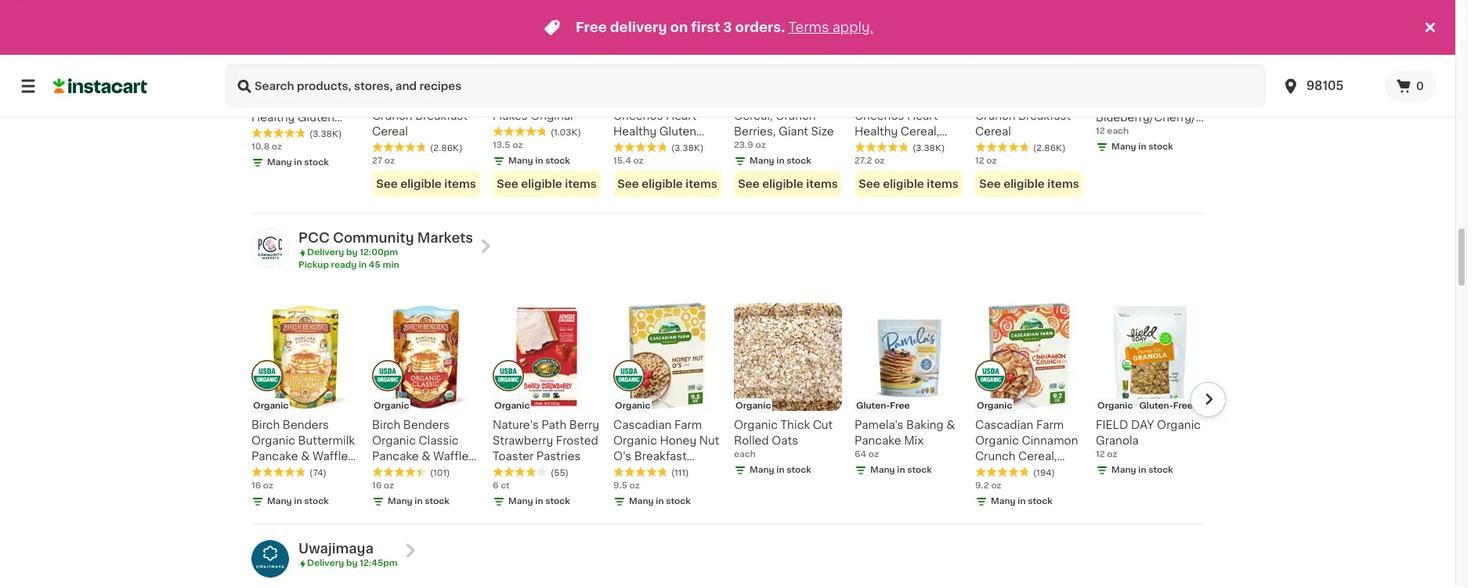 Task type: vqa. For each thing, say whether or not it's contained in the screenshot.
the top each
yes



Task type: locate. For each thing, give the bounding box(es) containing it.
honey up 10.8 oz
[[252, 81, 288, 92]]

honey up (111)
[[660, 436, 697, 447]]

2 see from the left
[[497, 179, 519, 190]]

2 horizontal spatial &
[[947, 420, 956, 431]]

1 horizontal spatial heart
[[666, 111, 697, 122]]

cascadian up o's
[[614, 420, 672, 431]]

2 see eligible items button from the left
[[493, 171, 601, 198]]

0 horizontal spatial farm
[[675, 420, 702, 431]]

farm inside cascadian farm organic cinnamon crunch cereal, whole grain cereal
[[1037, 420, 1064, 431]]

mix inside birch benders organic classic pancake & waffle mix
[[372, 467, 392, 478]]

frosted inside "nature's path berry strawberry frosted toaster pastries"
[[556, 436, 599, 447]]

toast inside "cinnamon toast crunch breakfast cereal"
[[1035, 95, 1065, 106]]

0 horizontal spatial cereal,
[[734, 111, 773, 122]]

2,
[[415, 81, 423, 89]]

6 see from the left
[[980, 179, 1001, 190]]

gluten-free for 10.8 oz
[[253, 63, 307, 71]]

frosted
[[546, 95, 588, 106], [556, 436, 599, 447]]

1 item badge image from the left
[[252, 360, 283, 392]]

12
[[1096, 127, 1106, 136], [1129, 144, 1140, 155], [976, 157, 985, 165], [1096, 451, 1106, 459]]

crunch inside buy any 2, save $1 cinnamon toast crunch breakfast cereal
[[372, 111, 413, 122]]

save
[[425, 81, 446, 89]]

cascadian for honey
[[614, 420, 672, 431]]

2 delivery from the top
[[307, 560, 344, 568]]

1 waffle from the left
[[313, 452, 348, 463]]

crunch inside "cinnamon toast crunch breakfast cereal"
[[976, 111, 1016, 122]]

pancake
[[855, 436, 902, 447], [252, 452, 298, 463], [372, 452, 419, 463]]

0 horizontal spatial size
[[812, 126, 834, 137]]

cinnamon down any
[[372, 95, 429, 106]]

in down oats
[[777, 466, 785, 475]]

1 vertical spatial gluten
[[660, 126, 697, 137]]

1 horizontal spatial farm
[[1037, 420, 1064, 431]]

pamela's
[[855, 420, 904, 431]]

gluten-free
[[253, 63, 307, 71], [615, 63, 669, 71], [857, 63, 910, 71], [857, 402, 910, 411]]

0 horizontal spatial each
[[734, 451, 756, 459]]

2 16 from the left
[[372, 482, 382, 491]]

giant right berries,
[[779, 126, 809, 137]]

(3.38k) for 10.8 oz
[[310, 130, 342, 139]]

apply.
[[833, 21, 874, 34]]

2 horizontal spatial (3.38k)
[[913, 144, 946, 153]]

see eligible items down 23.9
[[738, 179, 838, 190]]

0 vertical spatial delivery
[[307, 249, 344, 257]]

crunch up whole
[[976, 452, 1016, 463]]

1 horizontal spatial honey nut cheerios heart healthy gluten free breakfast cereal
[[614, 95, 697, 169]]

many in stock down (101)
[[388, 498, 450, 506]]

16 down birch benders organic buttermilk pancake & waffle mix
[[252, 482, 261, 491]]

1 horizontal spatial cereal,
[[901, 126, 940, 137]]

stock down (55)
[[546, 498, 570, 506]]

eligible down berries,
[[763, 179, 804, 190]]

5 eligible from the left
[[883, 179, 925, 190]]

cereal, up box
[[901, 126, 940, 137]]

2 farm from the left
[[1037, 420, 1064, 431]]

honey inside the honey nut cheerios heart healthy cereal, giant size box
[[855, 95, 892, 106]]

cereal, inside cascadian farm organic cinnamon crunch cereal, whole grain cereal
[[1019, 452, 1058, 463]]

0 button
[[1386, 71, 1437, 102]]

1 16 oz from the left
[[252, 482, 274, 491]]

benders inside birch benders organic buttermilk pancake & waffle mix
[[283, 420, 329, 431]]

0 horizontal spatial cheerios
[[252, 97, 301, 108]]

see eligible items button for honey nut cheerios heart healthy cereal, giant size box
[[855, 171, 963, 198]]

0 vertical spatial size
[[812, 126, 834, 137]]

free delivery on first 3 orders. terms apply.
[[576, 21, 874, 34]]

1 horizontal spatial toast
[[1035, 95, 1065, 106]]

cap'n crunch cereal, crunch berries, giant size 23.9 oz
[[734, 95, 834, 150]]

many in stock down 13.5 oz
[[509, 157, 570, 165]]

1 by from the top
[[346, 249, 358, 257]]

frosted down "berry"
[[556, 436, 599, 447]]

1 horizontal spatial pancake
[[372, 452, 419, 463]]

1 see from the left
[[376, 179, 398, 190]]

gluten-free for 15.4 oz
[[615, 63, 669, 71]]

cinnamon up 12 oz
[[976, 95, 1032, 106]]

4 product group from the left
[[734, 0, 842, 198]]

16 oz for birch benders organic buttermilk pancake & waffle mix
[[252, 482, 274, 491]]

0 horizontal spatial toast
[[431, 95, 461, 106]]

delivery down uwajimaya
[[307, 560, 344, 568]]

eligible for cinnamon toast crunch breakfast cereal
[[1004, 179, 1045, 190]]

2 horizontal spatial cheerios
[[855, 111, 905, 122]]

see eligible items button for cinnamon toast crunch breakfast cereal
[[976, 171, 1084, 198]]

eligible down 15.4 oz at the left of the page
[[642, 179, 683, 190]]

benders for buttermilk
[[283, 420, 329, 431]]

honey nut cheerios heart healthy gluten free breakfast cereal
[[252, 81, 335, 155], [614, 95, 697, 169]]

cheerios for 10.8 oz
[[252, 97, 301, 108]]

12 up the pack,
[[1096, 127, 1106, 136]]

1 vertical spatial cereal,
[[901, 126, 940, 137]]

many down 9.5 oz
[[629, 498, 654, 506]]

1 items from the left
[[445, 179, 476, 190]]

frosted inside kellogg's frosted flakes original
[[546, 95, 588, 106]]

1 horizontal spatial size
[[888, 142, 910, 153]]

benders up buttermilk
[[283, 420, 329, 431]]

berries,
[[734, 126, 776, 137]]

5 items from the left
[[927, 179, 959, 190]]

1 horizontal spatial birch
[[372, 420, 401, 431]]

1 vertical spatial frosted
[[556, 436, 599, 447]]

2 product group from the left
[[493, 0, 601, 198]]

cheerios up 15.4 oz at the left of the page
[[614, 111, 663, 122]]

pcc
[[299, 232, 330, 245]]

3 see eligible items from the left
[[618, 179, 718, 190]]

cascadian inside cascadian farm organic honey nut o's breakfast cereal
[[614, 420, 672, 431]]

product group containing kellogg's frosted flakes original
[[493, 0, 601, 198]]

item badge image for cascadian farm organic honey nut o's breakfast cereal
[[614, 360, 645, 392]]

see eligible items button down (1.03k)
[[493, 171, 601, 198]]

23.9
[[734, 141, 754, 150]]

many in stock down (111)
[[629, 498, 691, 506]]

cereal, inside the honey nut cheerios heart healthy cereal, giant size box
[[901, 126, 940, 137]]

1 vertical spatial each
[[734, 451, 756, 459]]

size right berries,
[[812, 126, 834, 137]]

stock down oats
[[787, 466, 812, 475]]

1 horizontal spatial giant
[[855, 142, 885, 153]]

benders inside birch benders organic classic pancake & waffle mix
[[403, 420, 450, 431]]

1 eligible from the left
[[401, 179, 442, 190]]

in down original
[[536, 157, 544, 165]]

eligible up the markets
[[401, 179, 442, 190]]

12 each
[[1096, 127, 1130, 136]]

3 product group from the left
[[614, 0, 722, 198]]

waffle inside birch benders organic buttermilk pancake & waffle mix
[[313, 452, 348, 463]]

&
[[947, 420, 956, 431], [301, 452, 310, 463], [422, 452, 431, 463]]

see down 15.4 oz at the left of the page
[[618, 179, 639, 190]]

9.2 oz
[[976, 482, 1002, 491]]

giant up 27.2 oz
[[855, 142, 885, 153]]

in down birch benders organic classic pancake & waffle mix
[[415, 498, 423, 506]]

pcc community markets image
[[252, 230, 289, 267]]

healthy
[[252, 112, 295, 123], [614, 126, 657, 137], [855, 126, 898, 137]]

0 vertical spatial gluten
[[298, 112, 335, 123]]

see down 13.5 oz
[[497, 179, 519, 190]]

3 items from the left
[[686, 179, 718, 190]]

many down the granola
[[1112, 466, 1137, 475]]

breakfast inside cascadian farm organic honey nut o's breakfast cereal
[[635, 452, 687, 463]]

by down uwajimaya
[[346, 560, 358, 568]]

honey
[[252, 81, 288, 92], [614, 95, 650, 106], [855, 95, 892, 106], [660, 436, 697, 447]]

0 horizontal spatial honey nut cheerios heart healthy gluten free breakfast cereal
[[252, 81, 335, 155]]

$1
[[448, 81, 457, 89]]

cascadian
[[614, 420, 672, 431], [976, 420, 1034, 431]]

0 horizontal spatial giant
[[779, 126, 809, 137]]

1 vertical spatial delivery
[[307, 560, 344, 568]]

1 horizontal spatial &
[[422, 452, 431, 463]]

original
[[531, 111, 573, 122]]

27
[[372, 157, 383, 165]]

mix left (74)
[[252, 467, 271, 478]]

waffle inside birch benders organic classic pancake & waffle mix
[[433, 452, 469, 463]]

waffle down classic
[[433, 452, 469, 463]]

& down classic
[[422, 452, 431, 463]]

size left box
[[888, 142, 910, 153]]

2 cascadian from the left
[[976, 420, 1034, 431]]

1 horizontal spatial waffle
[[433, 452, 469, 463]]

1 horizontal spatial cascadian
[[976, 420, 1034, 431]]

cheerios
[[252, 97, 301, 108], [614, 111, 663, 122], [855, 111, 905, 122]]

4 see eligible items button from the left
[[734, 171, 842, 198]]

0 horizontal spatial birch
[[252, 420, 280, 431]]

4 item badge image from the left
[[976, 360, 1007, 392]]

crunch up 12 oz
[[976, 111, 1016, 122]]

5 see eligible items from the left
[[859, 179, 959, 190]]

1 birch from the left
[[252, 420, 280, 431]]

free
[[576, 21, 607, 34], [287, 63, 307, 71], [649, 63, 669, 71], [891, 63, 910, 71], [252, 128, 276, 139], [614, 142, 638, 153], [891, 402, 910, 411], [1174, 402, 1194, 411]]

pcc community markets
[[299, 232, 473, 245]]

product group
[[372, 0, 480, 198], [493, 0, 601, 198], [614, 0, 722, 198], [734, 0, 842, 198], [855, 0, 963, 198], [976, 0, 1084, 198]]

(3.38k) for 15.4 oz
[[672, 144, 704, 153]]

frosted up original
[[546, 95, 588, 106]]

size inside the honey nut cheerios heart healthy cereal, giant size box
[[888, 142, 910, 153]]

1 toast from the left
[[431, 95, 461, 106]]

& up (74)
[[301, 452, 310, 463]]

0 horizontal spatial waffle
[[313, 452, 348, 463]]

5 product group from the left
[[855, 0, 963, 198]]

98105
[[1307, 80, 1344, 92]]

4 items from the left
[[807, 179, 838, 190]]

6 see eligible items from the left
[[980, 179, 1080, 190]]

kroger
[[1096, 81, 1133, 92]]

1 horizontal spatial mix
[[372, 467, 392, 478]]

nut inside the honey nut cheerios heart healthy cereal, giant size box
[[894, 95, 915, 106]]

2 eligible from the left
[[521, 179, 563, 190]]

farm for cinnamon
[[1037, 420, 1064, 431]]

oats
[[772, 436, 799, 447]]

6 see eligible items button from the left
[[976, 171, 1084, 198]]

1 98105 button from the left
[[1273, 64, 1386, 108]]

mix inside birch benders organic buttermilk pancake & waffle mix
[[252, 467, 271, 478]]

markets
[[417, 232, 473, 245]]

see eligible items button for kellogg's frosted flakes original
[[493, 171, 601, 198]]

toast down $1
[[431, 95, 461, 106]]

0 horizontal spatial toaster
[[493, 452, 534, 463]]

nut for 15.4 oz
[[653, 95, 673, 106]]

1 16 from the left
[[252, 482, 261, 491]]

5 see from the left
[[859, 179, 881, 190]]

birch
[[252, 420, 280, 431], [372, 420, 401, 431]]

None search field
[[226, 64, 1267, 108]]

1 horizontal spatial gluten
[[660, 126, 697, 137]]

eligible down 27.2 oz
[[883, 179, 925, 190]]

honey up 15.4 oz at the left of the page
[[614, 95, 650, 106]]

1 benders from the left
[[283, 420, 329, 431]]

oz
[[513, 141, 523, 150], [756, 141, 766, 150], [272, 143, 282, 151], [385, 157, 395, 165], [634, 157, 644, 165], [875, 157, 885, 165], [987, 157, 997, 165], [869, 451, 879, 459], [1108, 451, 1118, 459], [263, 482, 274, 491], [384, 482, 394, 491], [630, 482, 640, 491], [992, 482, 1002, 491]]

eligible for cap'n crunch cereal, crunch berries, giant size
[[763, 179, 804, 190]]

see eligible items for honey nut cheerios heart healthy cereal, giant size box
[[859, 179, 959, 190]]

giant
[[779, 126, 809, 137], [855, 142, 885, 153]]

pickup
[[299, 261, 329, 270]]

2 horizontal spatial mix
[[905, 436, 924, 447]]

buy
[[377, 81, 394, 89]]

1 horizontal spatial (2.86k)
[[1034, 144, 1066, 153]]

in down the grain
[[1018, 498, 1026, 506]]

gluten
[[298, 112, 335, 123], [660, 126, 697, 137]]

see eligible items button down 15.4 oz at the left of the page
[[614, 171, 722, 198]]

item badge image
[[252, 360, 283, 392], [493, 360, 524, 392], [614, 360, 645, 392], [976, 360, 1007, 392]]

see for cap'n crunch cereal, crunch berries, giant size
[[738, 179, 760, 190]]

pancake down pamela's
[[855, 436, 902, 447]]

organic inside cascadian farm organic honey nut o's breakfast cereal
[[614, 436, 657, 447]]

0 horizontal spatial pancake
[[252, 452, 298, 463]]

2 items from the left
[[565, 179, 597, 190]]

many
[[1112, 143, 1137, 151], [509, 157, 533, 165], [750, 157, 775, 165], [267, 158, 292, 167], [750, 466, 775, 475], [871, 466, 896, 475], [1112, 466, 1137, 475], [267, 498, 292, 506], [388, 498, 413, 506], [509, 498, 533, 506], [629, 498, 654, 506], [991, 498, 1016, 506]]

day
[[1132, 420, 1155, 431]]

cinnamon up (194)
[[1022, 436, 1079, 447]]

0 vertical spatial toaster
[[1136, 81, 1177, 92]]

item carousel region containing honey nut cheerios heart healthy gluten free breakfast cereal
[[252, 0, 1260, 207]]

crunch inside cascadian farm organic cinnamon crunch cereal, whole grain cereal
[[976, 452, 1016, 463]]

0 horizontal spatial (2.86k)
[[430, 144, 463, 153]]

2 horizontal spatial pancake
[[855, 436, 902, 447]]

mix down baking
[[905, 436, 924, 447]]

see eligible items button down box
[[855, 171, 963, 198]]

healthy for 27.2
[[855, 126, 898, 137]]

organic inside cascadian farm organic cinnamon crunch cereal, whole grain cereal
[[976, 436, 1020, 447]]

cascadian for cinnamon
[[976, 420, 1034, 431]]

organic inside birch benders organic classic pancake & waffle mix
[[372, 436, 416, 447]]

mix inside pamela's baking & pancake mix 64 oz
[[905, 436, 924, 447]]

see for honey nut cheerios heart healthy cereal, giant size box
[[859, 179, 881, 190]]

12:45pm
[[360, 560, 398, 568]]

oz down "cinnamon toast crunch breakfast cereal"
[[987, 157, 997, 165]]

3 see eligible items button from the left
[[614, 171, 722, 198]]

eligible for kellogg's frosted flakes original
[[521, 179, 563, 190]]

2 benders from the left
[[403, 420, 450, 431]]

toaster up blueberry/cherry/strawberry,
[[1136, 81, 1177, 92]]

benders for classic
[[403, 420, 450, 431]]

1 horizontal spatial healthy
[[614, 126, 657, 137]]

1 horizontal spatial toaster
[[1136, 81, 1177, 92]]

o's
[[614, 452, 632, 463]]

3 item badge image from the left
[[614, 360, 645, 392]]

gluten-
[[253, 63, 287, 71], [615, 63, 649, 71], [857, 63, 891, 71], [857, 402, 891, 411], [1140, 402, 1174, 411]]

4 see eligible items from the left
[[738, 179, 838, 190]]

by for 12:45pm
[[346, 560, 358, 568]]

farm for honey
[[675, 420, 702, 431]]

mix
[[905, 436, 924, 447], [252, 467, 271, 478], [372, 467, 392, 478]]

1 farm from the left
[[675, 420, 702, 431]]

& inside birch benders organic buttermilk pancake & waffle mix
[[301, 452, 310, 463]]

16 oz
[[252, 482, 274, 491], [372, 482, 394, 491]]

rolled
[[734, 436, 769, 447]]

0 horizontal spatial heart
[[304, 97, 335, 108]]

oz inside the field day organic granola 12 oz
[[1108, 451, 1118, 459]]

item carousel region
[[252, 0, 1260, 207], [230, 297, 1227, 518]]

1 delivery from the top
[[307, 249, 344, 257]]

12 down the granola
[[1096, 451, 1106, 459]]

cascadian inside cascadian farm organic cinnamon crunch cereal, whole grain cereal
[[976, 420, 1034, 431]]

★★★★★
[[493, 126, 548, 137], [493, 126, 548, 137], [252, 128, 306, 139], [252, 128, 306, 139], [372, 142, 427, 153], [372, 142, 427, 153], [614, 142, 669, 153], [614, 142, 669, 153], [855, 142, 910, 153], [855, 142, 910, 153], [976, 142, 1031, 153], [976, 142, 1031, 153], [252, 467, 306, 478], [252, 467, 306, 478], [372, 467, 427, 478], [372, 467, 427, 478], [493, 467, 548, 478], [493, 467, 548, 478], [614, 467, 669, 478], [614, 467, 669, 478], [976, 467, 1031, 478], [976, 467, 1031, 478]]

pancake down buttermilk
[[252, 452, 298, 463]]

instacart logo image
[[53, 77, 147, 96]]

eligible
[[401, 179, 442, 190], [521, 179, 563, 190], [642, 179, 683, 190], [763, 179, 804, 190], [883, 179, 925, 190], [1004, 179, 1045, 190]]

baking
[[907, 420, 944, 431]]

healthy inside the honey nut cheerios heart healthy cereal, giant size box
[[855, 126, 898, 137]]

4 see from the left
[[738, 179, 760, 190]]

pancake inside birch benders organic classic pancake & waffle mix
[[372, 452, 419, 463]]

heart for 27.2 oz
[[907, 111, 938, 122]]

items for kellogg's frosted flakes original
[[565, 179, 597, 190]]

organic inside organic thick cut rolled oats each
[[734, 420, 778, 431]]

field day organic granola 12 oz
[[1096, 420, 1201, 459]]

farm up (111)
[[675, 420, 702, 431]]

1 horizontal spatial (3.38k)
[[672, 144, 704, 153]]

1 vertical spatial size
[[888, 142, 910, 153]]

breakfast
[[415, 111, 468, 122], [1019, 111, 1071, 122], [279, 128, 331, 139], [641, 142, 693, 153], [635, 452, 687, 463]]

toaster inside kroger toaster treats, blueberry/cherry/strawberry, frosted, variety pack, 12 pack
[[1136, 81, 1177, 92]]

see eligible items
[[376, 179, 476, 190], [497, 179, 597, 190], [618, 179, 718, 190], [738, 179, 838, 190], [859, 179, 959, 190], [980, 179, 1080, 190]]

item badge image for birch benders organic buttermilk pancake & waffle mix
[[252, 360, 283, 392]]

terms apply. link
[[789, 21, 874, 34]]

2 horizontal spatial cereal,
[[1019, 452, 1058, 463]]

2 waffle from the left
[[433, 452, 469, 463]]

cinnamon inside "cinnamon toast crunch breakfast cereal"
[[976, 95, 1032, 106]]

1 cascadian from the left
[[614, 420, 672, 431]]

toast
[[431, 95, 461, 106], [1035, 95, 1065, 106]]

stock down pamela's baking & pancake mix 64 oz
[[908, 466, 933, 475]]

0 horizontal spatial benders
[[283, 420, 329, 431]]

0 vertical spatial frosted
[[546, 95, 588, 106]]

1 horizontal spatial 16
[[372, 482, 382, 491]]

27.2 oz
[[855, 157, 885, 165]]

0 vertical spatial item carousel region
[[252, 0, 1260, 207]]

farm inside cascadian farm organic honey nut o's breakfast cereal
[[675, 420, 702, 431]]

2 item badge image from the left
[[493, 360, 524, 392]]

see eligible items down (1.03k)
[[497, 179, 597, 190]]

0 horizontal spatial 16 oz
[[252, 482, 274, 491]]

many down 9.2 oz
[[991, 498, 1016, 506]]

0 vertical spatial cereal,
[[734, 111, 773, 122]]

3 eligible from the left
[[642, 179, 683, 190]]

0 horizontal spatial mix
[[252, 467, 271, 478]]

2 horizontal spatial healthy
[[855, 126, 898, 137]]

crunch down buy
[[372, 111, 413, 122]]

items
[[445, 179, 476, 190], [565, 179, 597, 190], [686, 179, 718, 190], [807, 179, 838, 190], [927, 179, 959, 190], [1048, 179, 1080, 190]]

0 vertical spatial by
[[346, 249, 358, 257]]

see eligible items for cap'n crunch cereal, crunch berries, giant size
[[738, 179, 838, 190]]

items for honey nut cheerios heart healthy gluten free breakfast cereal
[[686, 179, 718, 190]]

box
[[913, 142, 934, 153]]

2 toast from the left
[[1035, 95, 1065, 106]]

gluten for 10.8 oz
[[298, 112, 335, 123]]

0 horizontal spatial &
[[301, 452, 310, 463]]

6 items from the left
[[1048, 179, 1080, 190]]

98105 button
[[1273, 64, 1386, 108], [1282, 64, 1376, 108]]

1 horizontal spatial each
[[1108, 127, 1130, 136]]

nature's path berry strawberry frosted toaster pastries
[[493, 420, 600, 463]]

see eligible items button down 23.9
[[734, 171, 842, 198]]

see eligible items button for cap'n crunch cereal, crunch berries, giant size
[[734, 171, 842, 198]]

12:00pm
[[360, 249, 398, 257]]

birch inside birch benders organic buttermilk pancake & waffle mix
[[252, 420, 280, 431]]

1 vertical spatial item carousel region
[[230, 297, 1227, 518]]

cinnamon
[[372, 95, 429, 106], [976, 95, 1032, 106], [1022, 436, 1079, 447]]

see down 12 oz
[[980, 179, 1001, 190]]

cut
[[813, 420, 833, 431]]

& for birch benders organic classic pancake & waffle mix
[[422, 452, 431, 463]]

1 see eligible items from the left
[[376, 179, 476, 190]]

oz down the granola
[[1108, 451, 1118, 459]]

toast left treats,
[[1035, 95, 1065, 106]]

blueberry/cherry/strawberry,
[[1096, 112, 1260, 123]]

heart inside the honey nut cheerios heart healthy cereal, giant size box
[[907, 111, 938, 122]]

eligible down "cinnamon toast crunch breakfast cereal"
[[1004, 179, 1045, 190]]

0 vertical spatial giant
[[779, 126, 809, 137]]

mix left (101)
[[372, 467, 392, 478]]

1 vertical spatial by
[[346, 560, 358, 568]]

delivery up pickup
[[307, 249, 344, 257]]

any
[[397, 81, 413, 89]]

3 see from the left
[[618, 179, 639, 190]]

4 eligible from the left
[[763, 179, 804, 190]]

6 eligible from the left
[[1004, 179, 1045, 190]]

in down the field day organic granola 12 oz
[[1139, 466, 1147, 475]]

nut for 27.2 oz
[[894, 95, 915, 106]]

in
[[1139, 143, 1147, 151], [536, 157, 544, 165], [777, 157, 785, 165], [294, 158, 302, 167], [359, 261, 367, 270], [777, 466, 785, 475], [898, 466, 906, 475], [1139, 466, 1147, 475], [294, 498, 302, 506], [415, 498, 423, 506], [536, 498, 544, 506], [656, 498, 664, 506], [1018, 498, 1026, 506]]

2 horizontal spatial heart
[[907, 111, 938, 122]]

2 16 oz from the left
[[372, 482, 394, 491]]

1 vertical spatial giant
[[855, 142, 885, 153]]

crunch
[[771, 95, 812, 106], [372, 111, 413, 122], [776, 111, 816, 122], [976, 111, 1016, 122], [976, 452, 1016, 463]]

1 vertical spatial toaster
[[493, 452, 534, 463]]

0 horizontal spatial gluten
[[298, 112, 335, 123]]

see down 27.2 oz
[[859, 179, 881, 190]]

breakfast inside buy any 2, save $1 cinnamon toast crunch breakfast cereal
[[415, 111, 468, 122]]

(111)
[[672, 470, 689, 478]]

delivery by 12:00pm
[[307, 249, 398, 257]]

1 horizontal spatial cheerios
[[614, 111, 663, 122]]

pancake down classic
[[372, 452, 419, 463]]

by
[[346, 249, 358, 257], [346, 560, 358, 568]]

cheerios up 10.8 oz
[[252, 97, 301, 108]]

pancake for birch benders organic buttermilk pancake & waffle mix
[[252, 452, 298, 463]]

healthy for 10.8
[[252, 112, 295, 123]]

0 horizontal spatial healthy
[[252, 112, 295, 123]]

2 by from the top
[[346, 560, 358, 568]]

2 vertical spatial cereal,
[[1019, 452, 1058, 463]]

& inside birch benders organic classic pancake & waffle mix
[[422, 452, 431, 463]]

0 horizontal spatial (3.38k)
[[310, 130, 342, 139]]

see eligible items for cinnamon toast crunch breakfast cereal
[[980, 179, 1080, 190]]

6
[[493, 482, 499, 491]]

2 98105 button from the left
[[1282, 64, 1376, 108]]

birch inside birch benders organic classic pancake & waffle mix
[[372, 420, 401, 431]]

waffle down buttermilk
[[313, 452, 348, 463]]

benders
[[283, 420, 329, 431], [403, 420, 450, 431]]

oz right 27.2
[[875, 157, 885, 165]]

0 horizontal spatial cascadian
[[614, 420, 672, 431]]

2 see eligible items from the left
[[497, 179, 597, 190]]

cheerios inside the honey nut cheerios heart healthy cereal, giant size box
[[855, 111, 905, 122]]

1 horizontal spatial 16 oz
[[372, 482, 394, 491]]

pancake inside birch benders organic buttermilk pancake & waffle mix
[[252, 452, 298, 463]]

see
[[376, 179, 398, 190], [497, 179, 519, 190], [618, 179, 639, 190], [738, 179, 760, 190], [859, 179, 881, 190], [980, 179, 1001, 190]]

giant inside cap'n crunch cereal, crunch berries, giant size 23.9 oz
[[779, 126, 809, 137]]

each inside organic thick cut rolled oats each
[[734, 451, 756, 459]]

5 see eligible items button from the left
[[855, 171, 963, 198]]

eligible down 13.5 oz
[[521, 179, 563, 190]]

gluten-free for 27.2 oz
[[857, 63, 910, 71]]

product group containing cap'n crunch cereal, crunch berries, giant size
[[734, 0, 842, 198]]

10.8 oz
[[252, 143, 282, 151]]

0 horizontal spatial 16
[[252, 482, 261, 491]]

delivery for delivery by 12:45pm
[[307, 560, 344, 568]]

oz right 9.2
[[992, 482, 1002, 491]]

heart for 15.4 oz
[[666, 111, 697, 122]]

see eligible items down 12 oz
[[980, 179, 1080, 190]]

see eligible items down 15.4 oz at the left of the page
[[618, 179, 718, 190]]

cereal, inside cap'n crunch cereal, crunch berries, giant size 23.9 oz
[[734, 111, 773, 122]]

2 birch from the left
[[372, 420, 401, 431]]

1 horizontal spatial benders
[[403, 420, 450, 431]]

by up pickup ready in 45 min
[[346, 249, 358, 257]]

farm up (194)
[[1037, 420, 1064, 431]]



Task type: describe. For each thing, give the bounding box(es) containing it.
frosted,
[[1096, 128, 1142, 139]]

mix for birch benders organic buttermilk pancake & waffle mix
[[252, 467, 271, 478]]

items for honey nut cheerios heart healthy cereal, giant size box
[[927, 179, 959, 190]]

waffle for classic
[[433, 452, 469, 463]]

in down cap'n crunch cereal, crunch berries, giant size 23.9 oz
[[777, 157, 785, 165]]

birch for birch benders organic classic pancake & waffle mix
[[372, 420, 401, 431]]

crunch up berries,
[[776, 111, 816, 122]]

honey inside cascadian farm organic honey nut o's breakfast cereal
[[660, 436, 697, 447]]

many down 23.9
[[750, 157, 775, 165]]

crunch right cap'n
[[771, 95, 812, 106]]

cheerios for 15.4 oz
[[614, 111, 663, 122]]

birch benders organic classic pancake & waffle mix
[[372, 420, 469, 478]]

by for 12:00pm
[[346, 249, 358, 257]]

variety
[[1144, 128, 1183, 139]]

many down frosted,
[[1112, 143, 1137, 151]]

oz right 13.5
[[513, 141, 523, 150]]

in down birch benders organic buttermilk pancake & waffle mix
[[294, 498, 302, 506]]

45
[[369, 261, 381, 270]]

1 product group from the left
[[372, 0, 480, 198]]

stock down variety
[[1149, 143, 1174, 151]]

item badge image
[[372, 360, 404, 392]]

13.5
[[493, 141, 511, 150]]

toast inside buy any 2, save $1 cinnamon toast crunch breakfast cereal
[[431, 95, 461, 106]]

waffle for buttermilk
[[313, 452, 348, 463]]

cascadian farm organic cinnamon crunch cereal, whole grain cereal
[[976, 420, 1081, 478]]

stock down (74)
[[304, 498, 329, 506]]

field
[[1096, 420, 1129, 431]]

eligible for honey nut cheerios heart healthy gluten free breakfast cereal
[[642, 179, 683, 190]]

strawberry
[[493, 436, 554, 447]]

many down 13.5 oz
[[509, 157, 533, 165]]

see eligible items for kellogg's frosted flakes original
[[497, 179, 597, 190]]

organic inside birch benders organic buttermilk pancake & waffle mix
[[252, 436, 295, 447]]

pancake inside pamela's baking & pancake mix 64 oz
[[855, 436, 902, 447]]

many in stock down (74)
[[267, 498, 329, 506]]

(74)
[[310, 470, 327, 478]]

item carousel region containing birch benders organic buttermilk pancake & waffle mix
[[230, 297, 1227, 518]]

16 oz for birch benders organic classic pancake & waffle mix
[[372, 482, 394, 491]]

giant inside the honey nut cheerios heart healthy cereal, giant size box
[[855, 142, 885, 153]]

& inside pamela's baking & pancake mix 64 oz
[[947, 420, 956, 431]]

9.2
[[976, 482, 990, 491]]

terms
[[789, 21, 830, 34]]

birch for birch benders organic buttermilk pancake & waffle mix
[[252, 420, 280, 431]]

items for cap'n crunch cereal, crunch berries, giant size
[[807, 179, 838, 190]]

gluten- for 27.2
[[857, 63, 891, 71]]

nature's
[[493, 420, 539, 431]]

buy any 2, save $1 cinnamon toast crunch breakfast cereal
[[372, 81, 468, 137]]

3
[[724, 21, 732, 34]]

product group containing honey nut cheerios heart healthy cereal, giant size box
[[855, 0, 963, 198]]

uwajimaya image
[[252, 541, 289, 579]]

honey for 27.2
[[855, 95, 892, 106]]

(55)
[[551, 470, 569, 478]]

buttermilk
[[298, 436, 355, 447]]

cereal, for honey
[[901, 126, 940, 137]]

gluten for 15.4 oz
[[660, 126, 697, 137]]

cinnamon toast crunch breakfast cereal
[[976, 95, 1071, 137]]

many down birch benders organic classic pancake & waffle mix
[[388, 498, 413, 506]]

see eligible items button for honey nut cheerios heart healthy gluten free breakfast cereal
[[614, 171, 722, 198]]

see for cinnamon toast crunch breakfast cereal
[[980, 179, 1001, 190]]

delivery by 12:45pm
[[307, 560, 398, 568]]

kellogg's
[[493, 95, 543, 106]]

in down cascadian farm organic honey nut o's breakfast cereal
[[656, 498, 664, 506]]

many in stock down cap'n crunch cereal, crunch berries, giant size 23.9 oz
[[750, 157, 812, 165]]

cereal inside cascadian farm organic honey nut o's breakfast cereal
[[614, 467, 650, 478]]

path
[[542, 420, 567, 431]]

kellogg's frosted flakes original
[[493, 95, 588, 122]]

items for cinnamon toast crunch breakfast cereal
[[1048, 179, 1080, 190]]

0
[[1417, 81, 1425, 92]]

13.5 oz
[[493, 141, 523, 150]]

flakes
[[493, 111, 528, 122]]

many in stock down oats
[[750, 466, 812, 475]]

oz inside cap'n crunch cereal, crunch berries, giant size 23.9 oz
[[756, 141, 766, 150]]

oz down birch benders organic classic pancake & waffle mix
[[384, 482, 394, 491]]

delivery
[[610, 21, 667, 34]]

see for honey nut cheerios heart healthy gluten free breakfast cereal
[[618, 179, 639, 190]]

stock down (111)
[[666, 498, 691, 506]]

see eligible items for honey nut cheerios heart healthy gluten free breakfast cereal
[[618, 179, 718, 190]]

orders.
[[736, 21, 786, 34]]

& for birch benders organic buttermilk pancake & waffle mix
[[301, 452, 310, 463]]

many in stock down the field day organic granola 12 oz
[[1112, 466, 1174, 475]]

ready
[[331, 261, 357, 270]]

6 ct
[[493, 482, 510, 491]]

grain
[[1013, 467, 1043, 478]]

heart for 10.8 oz
[[304, 97, 335, 108]]

oz right '10.8'
[[272, 143, 282, 151]]

first
[[691, 21, 721, 34]]

product group containing honey nut cheerios heart healthy gluten free breakfast cereal
[[614, 0, 722, 198]]

granola
[[1096, 436, 1139, 447]]

berry
[[570, 420, 600, 431]]

in down variety
[[1139, 143, 1147, 151]]

15.4
[[614, 157, 631, 165]]

item badge image for cascadian farm organic cinnamon crunch cereal, whole grain cereal
[[976, 360, 1007, 392]]

12 inside kroger toaster treats, blueberry/cherry/strawberry, frosted, variety pack, 12 pack
[[1129, 144, 1140, 155]]

stock down cap'n crunch cereal, crunch berries, giant size 23.9 oz
[[787, 157, 812, 165]]

item badge image for nature's path berry strawberry frosted toaster pastries
[[493, 360, 524, 392]]

12 down "cinnamon toast crunch breakfast cereal"
[[976, 157, 985, 165]]

in up pcc
[[294, 158, 302, 167]]

oz right 27
[[385, 157, 395, 165]]

organic thick cut rolled oats each
[[734, 420, 833, 459]]

delivery for delivery by 12:00pm
[[307, 249, 344, 257]]

stock down the field day organic granola 12 oz
[[1149, 466, 1174, 475]]

pamela's baking & pancake mix 64 oz
[[855, 420, 956, 459]]

oz inside pamela's baking & pancake mix 64 oz
[[869, 451, 879, 459]]

toaster inside "nature's path berry strawberry frosted toaster pastries"
[[493, 452, 534, 463]]

nut for 10.8 oz
[[291, 81, 311, 92]]

whole
[[976, 467, 1010, 478]]

pack
[[1143, 144, 1170, 155]]

27 oz
[[372, 157, 395, 165]]

in down pamela's baking & pancake mix 64 oz
[[898, 466, 906, 475]]

16 for birch benders organic buttermilk pancake & waffle mix
[[252, 482, 261, 491]]

kroger toaster treats, blueberry/cherry/strawberry, frosted, variety pack, 12 pack
[[1096, 81, 1260, 155]]

cap'n
[[734, 95, 768, 106]]

limited time offer region
[[0, 0, 1422, 55]]

many down ct
[[509, 498, 533, 506]]

many in stock down 10.8 oz
[[267, 158, 329, 167]]

organic gluten-free
[[1098, 402, 1194, 411]]

cereal inside "cinnamon toast crunch breakfast cereal"
[[976, 126, 1012, 137]]

(194)
[[1034, 470, 1056, 478]]

cascadian farm organic honey nut o's breakfast cereal
[[614, 420, 720, 478]]

cereal inside cascadian farm organic cinnamon crunch cereal, whole grain cereal
[[1046, 467, 1081, 478]]

in left 45
[[359, 261, 367, 270]]

organic inside the field day organic granola 12 oz
[[1158, 420, 1201, 431]]

cereal, for cascadian
[[1019, 452, 1058, 463]]

9.5
[[614, 482, 628, 491]]

stock down (1.03k)
[[546, 157, 570, 165]]

stock down (194)
[[1028, 498, 1053, 506]]

birch benders organic buttermilk pancake & waffle mix
[[252, 420, 355, 478]]

9.5 oz
[[614, 482, 640, 491]]

ct
[[501, 482, 510, 491]]

cinnamon inside cascadian farm organic cinnamon crunch cereal, whole grain cereal
[[1022, 436, 1079, 447]]

27.2
[[855, 157, 873, 165]]

free inside the 'limited time offer' region
[[576, 21, 607, 34]]

many in stock down the grain
[[991, 498, 1053, 506]]

pickup ready in 45 min
[[299, 261, 399, 270]]

12 oz
[[976, 157, 997, 165]]

pastries
[[537, 452, 581, 463]]

nut inside cascadian farm organic honey nut o's breakfast cereal
[[700, 436, 720, 447]]

gluten- for 10.8
[[253, 63, 287, 71]]

many in stock down (55)
[[509, 498, 570, 506]]

thick
[[781, 420, 810, 431]]

16 for birch benders organic classic pancake & waffle mix
[[372, 482, 382, 491]]

treats,
[[1096, 97, 1133, 108]]

0 vertical spatial each
[[1108, 127, 1130, 136]]

cheerios for 27.2 oz
[[855, 111, 905, 122]]

honey nut cheerios heart healthy cereal, giant size box
[[855, 95, 940, 153]]

many in stock down pamela's baking & pancake mix 64 oz
[[871, 466, 933, 475]]

stock down (101)
[[425, 498, 450, 506]]

oz right 9.5
[[630, 482, 640, 491]]

healthy for 15.4
[[614, 126, 657, 137]]

many down 10.8 oz
[[267, 158, 292, 167]]

uwajimaya
[[299, 543, 374, 556]]

honey for 10.8
[[252, 81, 288, 92]]

cinnamon inside buy any 2, save $1 cinnamon toast crunch breakfast cereal
[[372, 95, 429, 106]]

many down birch benders organic buttermilk pancake & waffle mix
[[267, 498, 292, 506]]

pack,
[[1096, 144, 1126, 155]]

see for kellogg's frosted flakes original
[[497, 179, 519, 190]]

oz down birch benders organic buttermilk pancake & waffle mix
[[263, 482, 274, 491]]

pancake for birch benders organic classic pancake & waffle mix
[[372, 452, 419, 463]]

on
[[671, 21, 688, 34]]

oz right 15.4
[[634, 157, 644, 165]]

(1.03k)
[[551, 129, 581, 137]]

many down rolled
[[750, 466, 775, 475]]

(101)
[[430, 470, 450, 478]]

1 see eligible items button from the left
[[372, 171, 480, 198]]

size inside cap'n crunch cereal, crunch berries, giant size 23.9 oz
[[812, 126, 834, 137]]

community
[[333, 232, 414, 245]]

15.4 oz
[[614, 157, 644, 165]]

gluten- for 15.4
[[615, 63, 649, 71]]

honey for 15.4
[[614, 95, 650, 106]]

6 product group from the left
[[976, 0, 1084, 198]]

eligible for honey nut cheerios heart healthy cereal, giant size box
[[883, 179, 925, 190]]

(3.38k) for 27.2 oz
[[913, 144, 946, 153]]

mix for birch benders organic classic pancake & waffle mix
[[372, 467, 392, 478]]

2 (2.86k) from the left
[[1034, 144, 1066, 153]]

honey nut cheerios heart healthy gluten free breakfast cereal for 10.8 oz
[[252, 81, 335, 155]]

honey nut cheerios heart healthy gluten free breakfast cereal for 15.4 oz
[[614, 95, 697, 169]]

cereal inside buy any 2, save $1 cinnamon toast crunch breakfast cereal
[[372, 126, 408, 137]]

1 (2.86k) from the left
[[430, 144, 463, 153]]

stock left 27
[[304, 158, 329, 167]]

Search field
[[226, 64, 1267, 108]]

in down pastries
[[536, 498, 544, 506]]

breakfast inside "cinnamon toast crunch breakfast cereal"
[[1019, 111, 1071, 122]]

12 inside the field day organic granola 12 oz
[[1096, 451, 1106, 459]]

many in stock down variety
[[1112, 143, 1174, 151]]

10.8
[[252, 143, 270, 151]]

many down pamela's baking & pancake mix 64 oz
[[871, 466, 896, 475]]

64
[[855, 451, 867, 459]]



